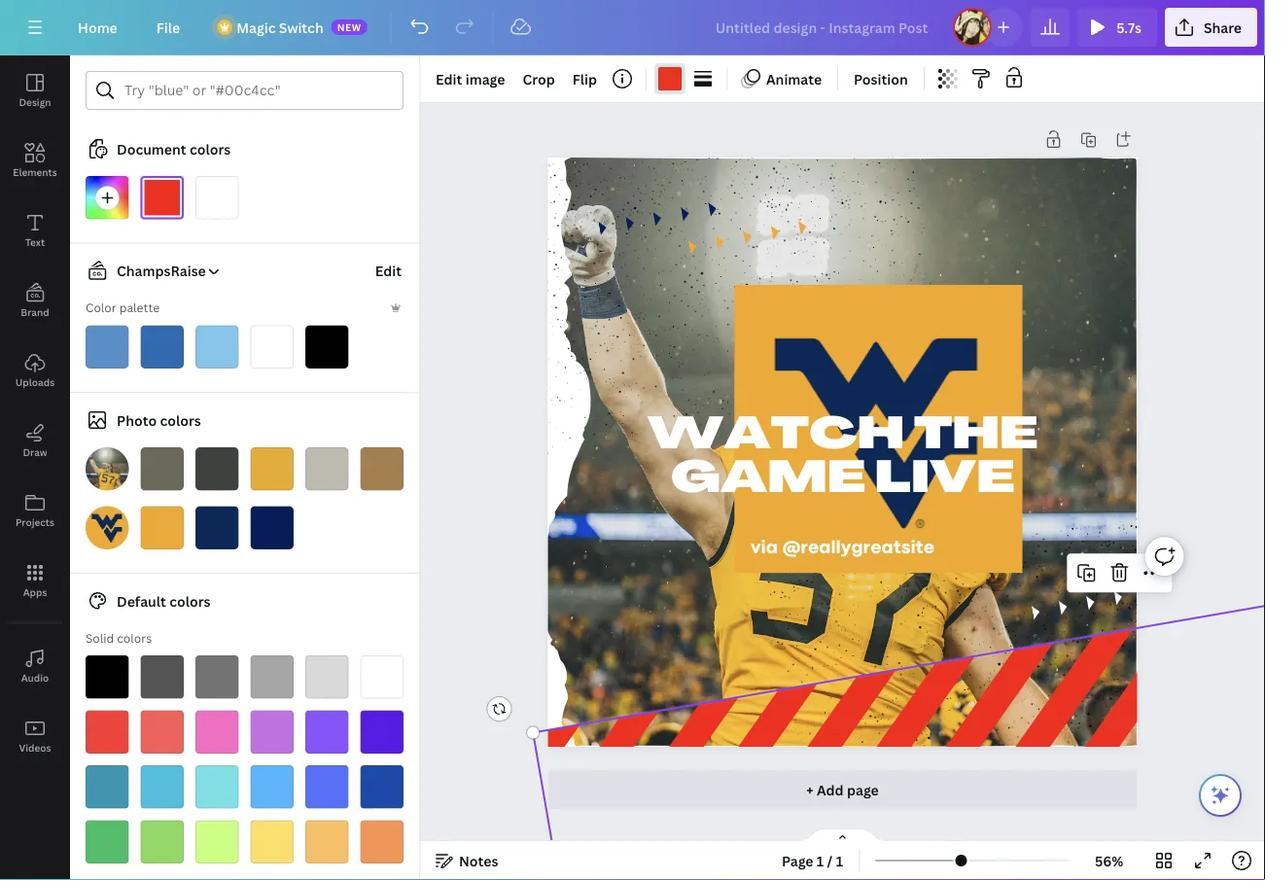 Task type: locate. For each thing, give the bounding box(es) containing it.
new
[[337, 20, 362, 34]]

#ff0000 image
[[658, 67, 682, 90], [141, 176, 184, 219]]

file
[[156, 18, 180, 36]]

1 vertical spatial #ffffff image
[[250, 325, 294, 369]]

colors for photo colors
[[160, 411, 201, 429]]

colors right document at the left top
[[190, 140, 231, 158]]

cobalt blue #004aad image
[[360, 765, 404, 809], [360, 765, 404, 809]]

#010101 image
[[305, 325, 349, 369], [305, 325, 349, 369]]

1 horizontal spatial #ffffff image
[[250, 325, 294, 369]]

palette
[[119, 300, 160, 316]]

color
[[86, 300, 116, 316]]

solid
[[86, 630, 114, 646]]

grass green #7ed957 image
[[141, 820, 184, 864]]

1 vertical spatial #ffffff image
[[250, 325, 294, 369]]

apps
[[23, 585, 47, 599]]

dark turquoise #0097b2 image
[[86, 765, 129, 809]]

colors for default colors
[[169, 592, 211, 610]]

colors
[[190, 140, 231, 158], [160, 411, 201, 429], [169, 592, 211, 610], [117, 630, 152, 646]]

colors right solid
[[117, 630, 152, 646]]

#75c6ef image
[[195, 325, 239, 369]]

1 left /
[[817, 851, 824, 870]]

edit image
[[436, 70, 505, 88]]

grass green #7ed957 image
[[141, 820, 184, 864]]

purple #8c52ff image
[[305, 710, 349, 754]]

dark turquoise #0097b2 image
[[86, 765, 129, 809]]

live
[[875, 459, 1015, 503]]

gray #a6a6a6 image
[[250, 655, 294, 699], [250, 655, 294, 699]]

peach #ffbd59 image
[[305, 820, 349, 864]]

#ff0000 image down document at the left top
[[141, 176, 184, 219]]

1 vertical spatial #ff0000 image
[[141, 176, 184, 219]]

1 horizontal spatial edit
[[436, 70, 462, 88]]

green #00bf63 image
[[86, 820, 129, 864]]

flip
[[572, 70, 597, 88]]

crop
[[523, 70, 555, 88]]

draw button
[[0, 406, 70, 476]]

0 vertical spatial #ffffff image
[[195, 176, 239, 219]]

videos
[[19, 741, 51, 754]]

0 vertical spatial edit
[[436, 70, 462, 88]]

0 horizontal spatial 1
[[817, 851, 824, 870]]

1
[[817, 851, 824, 870], [836, 851, 843, 870]]

edit button
[[373, 251, 404, 290]]

add a new color image
[[86, 176, 129, 219]]

#3d413d image
[[195, 447, 239, 491]]

+
[[806, 780, 814, 799]]

#ff0000 image
[[658, 67, 682, 90], [141, 176, 184, 219]]

design button
[[0, 55, 70, 125]]

aqua blue #0cc0df image
[[141, 765, 184, 809]]

pm
[[922, 346, 938, 365]]

#ffffff image right #75c6ef icon
[[250, 325, 294, 369]]

dark gray #545454 image
[[141, 655, 184, 699], [141, 655, 184, 699]]

position button
[[846, 63, 916, 94]]

@reallygreatsite
[[783, 536, 935, 558]]

1 horizontal spatial #ff0000 image
[[658, 67, 682, 90]]

white #ffffff image
[[360, 655, 404, 699], [360, 655, 404, 699]]

23,
[[794, 346, 818, 365]]

crop button
[[515, 63, 563, 94]]

via
[[751, 536, 778, 558]]

turquoise blue #5ce1e6 image
[[195, 765, 239, 809]]

share
[[1204, 18, 1242, 36]]

solid colors
[[86, 630, 152, 646]]

add a new color image
[[86, 176, 129, 219]]

#011d5b image
[[250, 506, 294, 549], [250, 506, 294, 549]]

videos button
[[0, 701, 70, 771]]

purple #8c52ff image
[[305, 710, 349, 754]]

uploads button
[[0, 336, 70, 406]]

1 horizontal spatial 1
[[836, 851, 843, 870]]

image
[[466, 70, 505, 88]]

green #00bf63 image
[[86, 820, 129, 864]]

#f5a700 image
[[141, 506, 184, 549]]

lime #c1ff72 image
[[195, 820, 239, 864], [195, 820, 239, 864]]

#ff0000 image down main menu bar
[[658, 67, 682, 90]]

1 vertical spatial #ff0000 image
[[141, 176, 184, 219]]

#3d413d image
[[195, 447, 239, 491]]

#eaab06 image
[[250, 447, 294, 491], [250, 447, 294, 491]]

home link
[[62, 8, 133, 47]]

black #000000 image
[[86, 655, 129, 699], [86, 655, 129, 699]]

bright red #ff3131 image
[[86, 710, 129, 754], [86, 710, 129, 754]]

edit for edit
[[375, 262, 402, 280]]

animate button
[[735, 63, 830, 94]]

orange #ff914d image
[[360, 820, 404, 864]]

file button
[[141, 8, 196, 47]]

edit inside edit image popup button
[[436, 70, 462, 88]]

1 vertical spatial edit
[[375, 262, 402, 280]]

light gray #d9d9d9 image
[[305, 655, 349, 699]]

#4890cd image
[[86, 325, 129, 369], [86, 325, 129, 369]]

flip button
[[565, 63, 605, 94]]

switch
[[279, 18, 324, 36]]

#bebbb0 image
[[305, 447, 349, 491]]

yellow #ffde59 image
[[250, 820, 294, 864], [250, 820, 294, 864]]

#ffffff image down document colors
[[195, 176, 239, 219]]

1 horizontal spatial #ff0000 image
[[658, 67, 682, 90]]

magic switch
[[237, 18, 324, 36]]

gray #737373 image
[[195, 655, 239, 699], [195, 655, 239, 699]]

main menu bar
[[0, 0, 1265, 55]]

#ff0000 image down document at the left top
[[141, 176, 184, 219]]

#166bb5 image
[[141, 325, 184, 369]]

56%
[[1095, 851, 1123, 870]]

edit inside edit button
[[375, 262, 402, 280]]

the
[[914, 415, 1038, 459]]

magenta #cb6ce6 image
[[250, 710, 294, 754]]

champsraise
[[117, 262, 206, 280]]

1 right /
[[836, 851, 843, 870]]

page 1 / 1
[[782, 851, 843, 870]]

colors right photo
[[160, 411, 201, 429]]

0 horizontal spatial edit
[[375, 262, 402, 280]]

animate
[[766, 70, 822, 88]]

july
[[754, 346, 786, 365]]

#ffffff image
[[195, 176, 239, 219], [250, 325, 294, 369]]

july 23, 2025 | 3:00 pm
[[754, 346, 938, 365]]

colors right default
[[169, 592, 211, 610]]

light blue #38b6ff image
[[250, 765, 294, 809]]

page
[[782, 851, 814, 870]]

#ffffff image right #75c6ef icon
[[250, 325, 294, 369]]

color palette
[[86, 300, 160, 316]]

#ff0000 image down main menu bar
[[658, 67, 682, 90]]

add
[[817, 780, 844, 799]]

audio button
[[0, 631, 70, 701]]

coral red #ff5757 image
[[141, 710, 184, 754], [141, 710, 184, 754]]

uploads
[[15, 375, 55, 389]]

pink #ff66c4 image
[[195, 710, 239, 754], [195, 710, 239, 754]]

#ffffff image
[[195, 176, 239, 219], [250, 325, 294, 369]]

0 vertical spatial #ffffff image
[[195, 176, 239, 219]]

document colors
[[117, 140, 231, 158]]

home
[[78, 18, 117, 36]]

share button
[[1165, 8, 1257, 47]]

violet #5e17eb image
[[360, 710, 404, 754], [360, 710, 404, 754]]

#166bb5 image
[[141, 325, 184, 369]]

design
[[19, 95, 51, 108]]

game
[[671, 459, 866, 503]]

royal blue #5271ff image
[[305, 765, 349, 809]]

0 vertical spatial #ff0000 image
[[658, 67, 682, 90]]

default
[[117, 592, 166, 610]]

edit
[[436, 70, 462, 88], [375, 262, 402, 280]]

#ffffff image down document colors
[[195, 176, 239, 219]]

side panel tab list
[[0, 55, 70, 771]]



Task type: vqa. For each thing, say whether or not it's contained in the screenshot.
Crop
yes



Task type: describe. For each thing, give the bounding box(es) containing it.
text
[[25, 235, 45, 248]]

Try "blue" or "#00c4cc" search field
[[124, 72, 391, 109]]

default colors
[[117, 592, 211, 610]]

notes button
[[428, 845, 506, 876]]

0 vertical spatial #ff0000 image
[[658, 67, 682, 90]]

5.7s button
[[1078, 8, 1157, 47]]

0 horizontal spatial #ff0000 image
[[141, 176, 184, 219]]

via @reallygreatsite
[[751, 536, 935, 558]]

draw
[[23, 445, 47, 459]]

#6b6958 image
[[141, 447, 184, 491]]

2025
[[826, 346, 858, 365]]

colors for solid colors
[[117, 630, 152, 646]]

aqua blue #0cc0df image
[[141, 765, 184, 809]]

edit image button
[[428, 63, 513, 94]]

light gray #d9d9d9 image
[[305, 655, 349, 699]]

position
[[854, 70, 908, 88]]

orange #ff914d image
[[360, 820, 404, 864]]

#f5a700 image
[[141, 506, 184, 549]]

watch the game live
[[648, 415, 1038, 503]]

elements
[[13, 165, 57, 178]]

canva assistant image
[[1209, 784, 1232, 807]]

|
[[866, 346, 874, 365]]

notes
[[459, 851, 498, 870]]

#75c6ef image
[[195, 325, 239, 369]]

1 horizontal spatial #ffffff image
[[250, 325, 294, 369]]

edit for edit image
[[436, 70, 462, 88]]

projects button
[[0, 476, 70, 546]]

0 horizontal spatial #ffffff image
[[195, 176, 239, 219]]

+ add page
[[806, 780, 879, 799]]

projects
[[16, 515, 54, 529]]

#bebbb0 image
[[305, 447, 349, 491]]

text button
[[0, 195, 70, 266]]

56% button
[[1078, 845, 1141, 876]]

light blue #38b6ff image
[[250, 765, 294, 809]]

page
[[847, 780, 879, 799]]

photo colors
[[117, 411, 201, 429]]

magenta #cb6ce6 image
[[250, 710, 294, 754]]

brand button
[[0, 266, 70, 336]]

#012958 image
[[195, 506, 239, 549]]

#aa7e48 image
[[360, 447, 404, 491]]

photo
[[117, 411, 157, 429]]

champsraise button
[[78, 259, 222, 283]]

#012958 image
[[195, 506, 239, 549]]

turquoise blue #5ce1e6 image
[[195, 765, 239, 809]]

#6b6958 image
[[141, 447, 184, 491]]

5.7s
[[1117, 18, 1142, 36]]

3:00
[[882, 346, 914, 365]]

0 horizontal spatial #ffffff image
[[195, 176, 239, 219]]

colors for document colors
[[190, 140, 231, 158]]

magic
[[237, 18, 276, 36]]

show pages image
[[796, 828, 889, 843]]

royal blue #5271ff image
[[305, 765, 349, 809]]

Design title text field
[[700, 8, 946, 47]]

elements button
[[0, 125, 70, 195]]

1 1 from the left
[[817, 851, 824, 870]]

+ add page button
[[548, 770, 1137, 809]]

document
[[117, 140, 186, 158]]

2 1 from the left
[[836, 851, 843, 870]]

peach #ffbd59 image
[[305, 820, 349, 864]]

watch
[[648, 415, 905, 459]]

0 horizontal spatial #ff0000 image
[[141, 176, 184, 219]]

apps button
[[0, 546, 70, 616]]

brand
[[21, 305, 49, 319]]

/
[[827, 851, 833, 870]]

#aa7e48 image
[[360, 447, 404, 491]]

audio
[[21, 671, 49, 684]]



